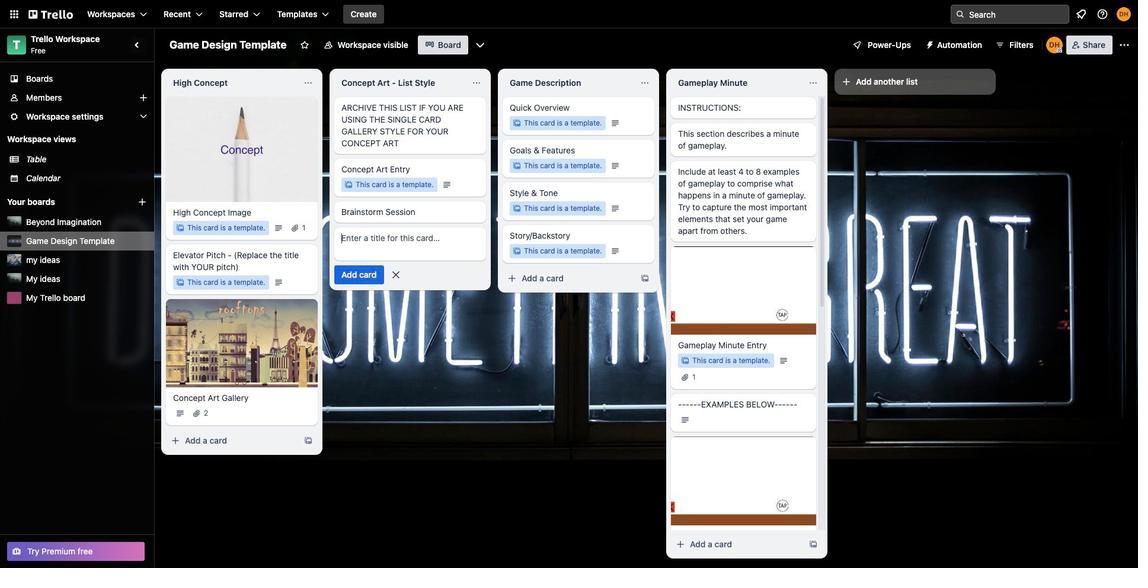 Task type: describe. For each thing, give the bounding box(es) containing it.
cancel image
[[390, 269, 402, 281]]

create from template… image
[[304, 437, 313, 446]]

Enter a title for this card… text field
[[335, 228, 486, 261]]

your boards with 5 items element
[[7, 195, 120, 209]]

workspace navigation collapse icon image
[[129, 37, 146, 53]]

back to home image
[[28, 5, 73, 24]]



Task type: locate. For each thing, give the bounding box(es) containing it.
1 vertical spatial dirk hardpeck (dirkhardpeck) image
[[1047, 37, 1063, 53]]

Search field
[[966, 6, 1069, 23]]

star or unstar board image
[[300, 40, 309, 50]]

0 horizontal spatial dirk hardpeck (dirkhardpeck) image
[[1047, 37, 1063, 53]]

open information menu image
[[1097, 8, 1109, 20]]

add board image
[[138, 198, 147, 207]]

primary element
[[0, 0, 1139, 28]]

sm image
[[921, 36, 938, 52]]

dirk hardpeck (dirkhardpeck) image right open information menu image
[[1118, 7, 1132, 21]]

switch to… image
[[8, 8, 20, 20]]

1 horizontal spatial dirk hardpeck (dirkhardpeck) image
[[1118, 7, 1132, 21]]

1 horizontal spatial create from template… image
[[809, 540, 819, 550]]

0 notifications image
[[1075, 7, 1089, 21]]

show menu image
[[1119, 39, 1131, 51]]

search image
[[956, 9, 966, 19]]

Board name text field
[[164, 36, 293, 55]]

0 vertical spatial create from template… image
[[641, 274, 650, 284]]

0 horizontal spatial create from template… image
[[641, 274, 650, 284]]

None text field
[[166, 74, 299, 93], [503, 74, 636, 93], [166, 74, 299, 93], [503, 74, 636, 93]]

customize views image
[[475, 39, 486, 51]]

None text field
[[335, 74, 467, 93], [671, 74, 804, 93], [335, 74, 467, 93], [671, 74, 804, 93]]

create from template… image
[[641, 274, 650, 284], [809, 540, 819, 550]]

1 vertical spatial create from template… image
[[809, 540, 819, 550]]

this member is an admin of this board. image
[[1057, 48, 1063, 53]]

dirk hardpeck (dirkhardpeck) image down 'search' field
[[1047, 37, 1063, 53]]

0 vertical spatial dirk hardpeck (dirkhardpeck) image
[[1118, 7, 1132, 21]]

dirk hardpeck (dirkhardpeck) image
[[1118, 7, 1132, 21], [1047, 37, 1063, 53]]



Task type: vqa. For each thing, say whether or not it's contained in the screenshot.
Create from template… icon
yes



